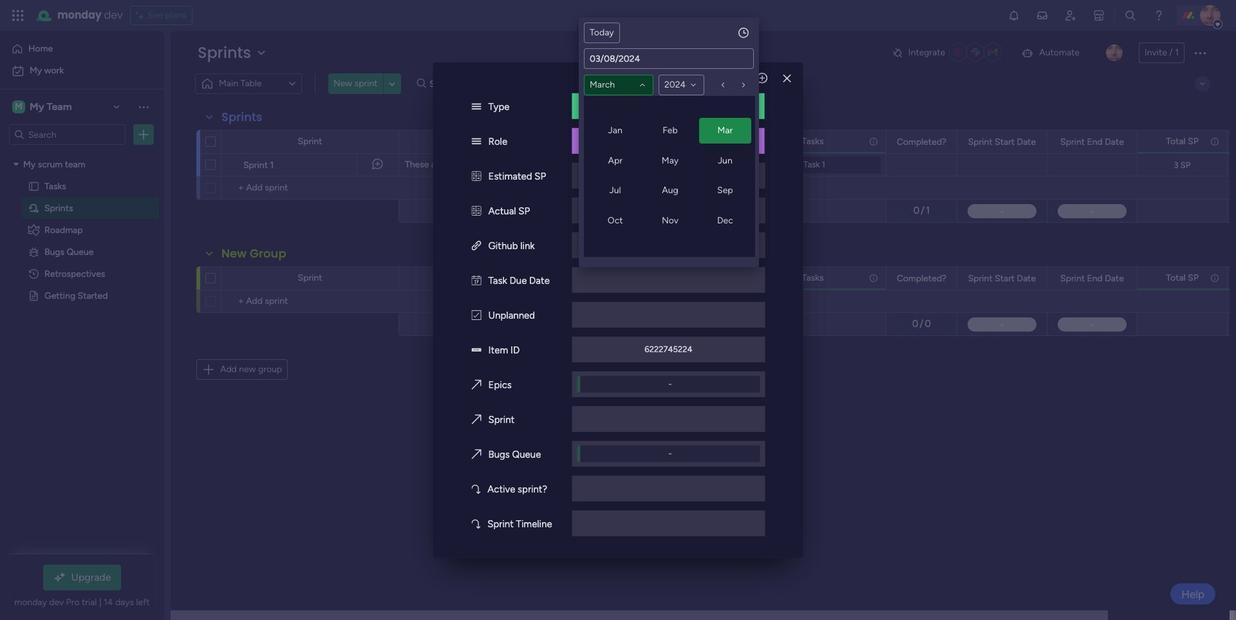 Task type: locate. For each thing, give the bounding box(es) containing it.
queue up retrospectives
[[67, 246, 94, 257]]

1 horizontal spatial james peterson image
[[1201, 5, 1221, 26]]

0 horizontal spatial dev
[[49, 597, 64, 608]]

table
[[241, 78, 262, 89]]

Completed? field
[[894, 135, 950, 149], [894, 272, 950, 286]]

dev left pro
[[49, 597, 64, 608]]

sprints up main
[[198, 42, 251, 63]]

fr
[[687, 103, 695, 114]]

2 vertical spatial my
[[23, 158, 36, 169]]

1 horizontal spatial task
[[804, 160, 820, 169]]

26 button right 25 button
[[616, 209, 635, 229]]

1 horizontal spatial group
[[718, 78, 744, 89]]

0 vertical spatial new
[[334, 78, 353, 89]]

group
[[718, 78, 744, 89], [250, 245, 287, 262]]

sprint goals down github
[[471, 273, 521, 284]]

main
[[219, 78, 238, 89]]

my for my work
[[30, 65, 42, 76]]

grid
[[593, 101, 746, 252]]

0 vertical spatial total sp field
[[1164, 134, 1203, 148]]

1 vertical spatial sprint end date
[[1061, 273, 1125, 284]]

31 button
[[725, 209, 745, 229]]

1 vertical spatial total sp field
[[1164, 271, 1203, 285]]

1 total from the top
[[1167, 136, 1186, 147]]

public board image
[[28, 180, 40, 192], [28, 289, 40, 302]]

timeline down mar
[[691, 136, 725, 147]]

james peterson image right help image
[[1201, 5, 1221, 26]]

0 vertical spatial v2 status image
[[472, 101, 482, 113]]

29
[[664, 126, 674, 137]]

0 horizontal spatial bugs queue
[[44, 246, 94, 257]]

2 total sp from the top
[[1167, 272, 1199, 283]]

2
[[711, 126, 716, 137]]

total sp
[[1167, 136, 1199, 147], [1167, 272, 1199, 283]]

2 start from the top
[[995, 273, 1015, 284]]

2 v2 board relation small image from the top
[[472, 414, 482, 426]]

1 vertical spatial sprint timeline field
[[661, 272, 728, 286]]

1 horizontal spatial 3
[[1175, 160, 1179, 170]]

james peterson image
[[1201, 5, 1221, 26], [1107, 44, 1124, 61]]

1 vertical spatial 26
[[620, 213, 631, 224]]

my inside workspace selection element
[[30, 101, 44, 113]]

see plans
[[148, 10, 187, 21]]

1 public board image from the top
[[28, 180, 40, 192]]

1 start from the top
[[995, 136, 1015, 147]]

2 sprint goals field from the top
[[468, 272, 524, 286]]

0 vertical spatial sprint goals
[[471, 136, 521, 147]]

sprints for 'sprints' button
[[198, 42, 251, 63]]

0 horizontal spatial 26
[[599, 126, 609, 137]]

0 vertical spatial start
[[995, 136, 1015, 147]]

task for task due date
[[489, 275, 508, 287]]

v2 status image left 'type'
[[472, 101, 482, 113]]

0 horizontal spatial queue
[[67, 246, 94, 257]]

v2 status image
[[472, 101, 482, 113], [472, 136, 482, 147]]

monday marketplace image
[[1093, 9, 1106, 22]]

0 horizontal spatial bugs
[[44, 246, 64, 257]]

Search in workspace field
[[27, 127, 108, 142]]

team
[[65, 158, 85, 169]]

1 sprint start date from the top
[[969, 136, 1037, 147]]

1 vertical spatial total
[[1167, 272, 1186, 283]]

1 vertical spatial timeline
[[691, 273, 725, 284]]

1 vertical spatial start
[[995, 273, 1015, 284]]

1 end from the top
[[1088, 136, 1103, 147]]

1 horizontal spatial 0 / 0
[[913, 318, 932, 330]]

1 horizontal spatial dev
[[104, 8, 123, 23]]

0 vertical spatial sprint timeline field
[[661, 135, 728, 149]]

monday element
[[593, 101, 615, 120]]

m
[[15, 101, 23, 112]]

roadmap
[[44, 224, 83, 235]]

new inside button
[[334, 78, 353, 89]]

row group containing 26
[[593, 120, 746, 252]]

v2 board relation small image left the epics
[[472, 379, 482, 391]]

actual
[[489, 205, 516, 217]]

1 sprint end date field from the top
[[1058, 135, 1128, 149]]

5 button
[[616, 144, 635, 163]]

0 vertical spatial 3
[[733, 126, 738, 137]]

column information image
[[1211, 136, 1221, 147], [869, 273, 879, 283], [1211, 273, 1221, 283]]

2 completed? from the top
[[897, 273, 947, 284]]

27 button
[[616, 122, 635, 141]]

goals
[[498, 136, 521, 147], [498, 273, 521, 284]]

0 horizontal spatial 0 / 0
[[612, 318, 630, 330]]

invite members image
[[1065, 9, 1078, 22]]

bugs queue
[[44, 246, 94, 257], [489, 449, 541, 461]]

1 v2 board relation small image from the top
[[472, 379, 482, 391]]

1 sprint start date field from the top
[[966, 135, 1040, 149]]

0 horizontal spatial monday
[[14, 597, 47, 608]]

jun button
[[699, 148, 752, 174]]

my left work on the left top
[[30, 65, 42, 76]]

new inside field
[[222, 245, 247, 262]]

0 horizontal spatial new
[[222, 245, 247, 262]]

goals up the goals
[[498, 136, 521, 147]]

1 vertical spatial 26 button
[[616, 209, 635, 229]]

1 vertical spatial tasks field
[[799, 271, 827, 285]]

bugs down roadmap
[[44, 246, 64, 257]]

2 v2 status image from the top
[[472, 136, 482, 147]]

queue up "sprint?"
[[513, 449, 541, 461]]

2 sprint timeline field from the top
[[661, 272, 728, 286]]

my
[[30, 65, 42, 76], [30, 101, 44, 113], [23, 158, 36, 169]]

1 vertical spatial -
[[669, 449, 672, 459]]

next image
[[739, 80, 749, 90]]

0 horizontal spatial 26 button
[[594, 122, 613, 141]]

1 vertical spatial bugs
[[489, 449, 510, 461]]

march button
[[584, 75, 654, 95]]

list box containing my scrum team
[[0, 150, 164, 480]]

14 right the |
[[104, 597, 113, 608]]

date for 1st sprint start date field from the bottom
[[1018, 273, 1037, 284]]

sprint timeline down 30 button on the top of page
[[665, 273, 725, 284]]

oct
[[608, 215, 623, 226]]

sprint start date
[[969, 136, 1037, 147], [969, 273, 1037, 284]]

1 vertical spatial sprint goals field
[[468, 272, 524, 286]]

0 vertical spatial public board image
[[28, 180, 40, 192]]

3 inside 'button'
[[733, 126, 738, 137]]

github link
[[489, 240, 535, 252]]

1 horizontal spatial monday
[[57, 8, 102, 23]]

0 vertical spatial sprint goals field
[[468, 135, 524, 149]]

plans
[[165, 10, 187, 21]]

0 vertical spatial sprint end date
[[1061, 136, 1125, 147]]

started
[[78, 290, 108, 301]]

0 vertical spatial sprint end date field
[[1058, 135, 1128, 149]]

queue
[[67, 246, 94, 257], [513, 449, 541, 461]]

getting started
[[44, 290, 108, 301]]

timeline down 30 button on the top of page
[[691, 273, 725, 284]]

option
[[0, 152, 164, 155]]

1 horizontal spatial new
[[334, 78, 353, 89]]

1 vertical spatial 3
[[1175, 160, 1179, 170]]

unplanned
[[489, 310, 535, 321]]

14 button
[[660, 166, 679, 185]]

public board image for getting started
[[28, 289, 40, 302]]

26 down 19 button
[[620, 213, 631, 224]]

tasks
[[802, 136, 824, 147], [44, 180, 66, 191], [802, 272, 824, 283]]

sprint timeline down feb
[[665, 136, 725, 147]]

2 vertical spatial sprints
[[44, 202, 73, 213]]

1 vertical spatial monday
[[14, 597, 47, 608]]

goals for second "sprint goals" field from the bottom of the page
[[498, 136, 521, 147]]

due
[[510, 275, 527, 287]]

these
[[405, 159, 429, 170]]

sep
[[718, 185, 734, 196]]

0 vertical spatial bugs
[[44, 246, 64, 257]]

total sp for 2nd total sp field
[[1167, 272, 1199, 283]]

1 vertical spatial queue
[[513, 449, 541, 461]]

team
[[47, 101, 72, 113]]

sa
[[708, 103, 718, 114]]

public board image down the scrum
[[28, 180, 40, 192]]

my right workspace icon
[[30, 101, 44, 113]]

0 vertical spatial tasks field
[[799, 134, 827, 148]]

1 vertical spatial sprint start date
[[969, 273, 1037, 284]]

1 completed? from the top
[[897, 136, 947, 147]]

1 sprint goals from the top
[[471, 136, 521, 147]]

dev left see
[[104, 8, 123, 23]]

my inside list box
[[23, 158, 36, 169]]

26 down monday element
[[599, 126, 609, 137]]

1 vertical spatial tasks
[[44, 180, 66, 191]]

0 vertical spatial v2 board relation small image
[[472, 379, 482, 391]]

0 vertical spatial my
[[30, 65, 42, 76]]

home option
[[8, 39, 157, 59]]

v2 status image left role at the top left
[[472, 136, 482, 147]]

1 horizontal spatial bugs queue
[[489, 449, 541, 461]]

3
[[733, 126, 738, 137], [1175, 160, 1179, 170]]

1 sprint end date from the top
[[1061, 136, 1125, 147]]

today
[[590, 27, 614, 38]]

1 - from the top
[[669, 379, 672, 389]]

Sprint Timeline field
[[661, 135, 728, 149], [661, 272, 728, 286]]

total sp for first total sp field from the top
[[1167, 136, 1199, 147]]

0 vertical spatial sprints
[[198, 42, 251, 63]]

1 total sp from the top
[[1167, 136, 1199, 147]]

0 vertical spatial 14
[[665, 169, 674, 180]]

Sprints field
[[218, 109, 266, 126]]

14 inside button
[[665, 169, 674, 180]]

2 - from the top
[[669, 449, 672, 459]]

1 vertical spatial new
[[222, 245, 247, 262]]

group by button
[[698, 73, 764, 94]]

dapulse date column image
[[472, 275, 482, 287]]

my right caret down image
[[23, 158, 36, 169]]

1 vertical spatial end
[[1088, 273, 1103, 284]]

group by
[[718, 78, 756, 89]]

goals
[[491, 159, 513, 170]]

0 vertical spatial timeline
[[691, 136, 725, 147]]

v2 status image for role
[[472, 136, 482, 147]]

start for 1st sprint start date field from the bottom
[[995, 273, 1015, 284]]

my inside option
[[30, 65, 42, 76]]

Sprint End Date field
[[1058, 135, 1128, 149], [1058, 272, 1128, 286]]

bugs right v2 board relation small icon
[[489, 449, 510, 461]]

nov button
[[644, 208, 697, 234]]

1 horizontal spatial 14
[[665, 169, 674, 180]]

v2 board relation small image
[[472, 379, 482, 391], [472, 414, 482, 426]]

public board image for tasks
[[28, 180, 40, 192]]

0 vertical spatial completed? field
[[894, 135, 950, 149]]

sprint goals up the goals
[[471, 136, 521, 147]]

-
[[669, 379, 672, 389], [669, 449, 672, 459]]

19 button
[[616, 187, 635, 207]]

1 v2 status image from the top
[[472, 101, 482, 113]]

by
[[746, 78, 756, 89]]

1 vertical spatial dev
[[49, 597, 64, 608]]

18 button
[[594, 187, 613, 207]]

tu
[[621, 103, 630, 114]]

0 vertical spatial 26 button
[[594, 122, 613, 141]]

0 vertical spatial total sp
[[1167, 136, 1199, 147]]

1 inside row group
[[689, 126, 693, 137]]

- for epics
[[669, 379, 672, 389]]

1 vertical spatial my
[[30, 101, 44, 113]]

add new group
[[220, 364, 282, 375]]

14
[[665, 169, 674, 180], [104, 597, 113, 608]]

Date field
[[585, 49, 754, 68]]

thursday element
[[658, 101, 680, 120]]

1 tasks field from the top
[[799, 134, 827, 148]]

task
[[804, 160, 820, 169], [489, 275, 508, 287]]

26
[[599, 126, 609, 137], [620, 213, 631, 224]]

filter button
[[532, 73, 593, 94]]

1 vertical spatial v2 status image
[[472, 136, 482, 147]]

end for 2nd sprint end date field
[[1088, 273, 1103, 284]]

bugs queue up 'active sprint?'
[[489, 449, 541, 461]]

0 horizontal spatial james peterson image
[[1107, 44, 1124, 61]]

timeline down "sprint?"
[[516, 518, 553, 530]]

1 vertical spatial sprint end date field
[[1058, 272, 1128, 286]]

we
[[641, 103, 654, 114]]

0 horizontal spatial 3
[[733, 126, 738, 137]]

0 vertical spatial monday
[[57, 8, 102, 23]]

task for task 1
[[804, 160, 820, 169]]

/
[[1170, 47, 1174, 58], [620, 205, 624, 217], [921, 205, 925, 217], [619, 318, 623, 330], [920, 318, 924, 330]]

my work link
[[8, 61, 157, 81]]

james peterson image left invite
[[1107, 44, 1124, 61]]

v2 checkbox image
[[472, 310, 482, 321]]

start
[[995, 136, 1015, 147], [995, 273, 1015, 284]]

active?
[[606, 273, 636, 284]]

pro
[[66, 597, 80, 608]]

0 vertical spatial 26
[[599, 126, 609, 137]]

apr button
[[589, 148, 642, 174]]

1 vertical spatial total sp
[[1167, 272, 1199, 283]]

monday up the home option
[[57, 8, 102, 23]]

2 public board image from the top
[[28, 289, 40, 302]]

26 button down monday element
[[594, 122, 613, 141]]

1 vertical spatial public board image
[[28, 289, 40, 302]]

1 horizontal spatial 26
[[620, 213, 631, 224]]

select product image
[[12, 9, 24, 22]]

goals right dapulse date column icon
[[498, 273, 521, 284]]

Sprint Start Date field
[[966, 135, 1040, 149], [966, 272, 1040, 286]]

1 vertical spatial v2 board relation small image
[[472, 414, 482, 426]]

2 goals from the top
[[498, 273, 521, 284]]

1
[[1176, 47, 1180, 58], [689, 126, 693, 137], [270, 160, 274, 171], [822, 160, 826, 169], [927, 205, 931, 217]]

v2 board relation small image up v2 board relation small icon
[[472, 414, 482, 426]]

sprints down the main table
[[222, 109, 262, 125]]

sprints inside list box
[[44, 202, 73, 213]]

upgrade
[[71, 571, 111, 584]]

monday left pro
[[14, 597, 47, 608]]

0 horizontal spatial group
[[250, 245, 287, 262]]

timeline
[[691, 136, 725, 147], [691, 273, 725, 284], [516, 518, 553, 530]]

expand image
[[1198, 79, 1209, 89]]

1 total sp field from the top
[[1164, 134, 1203, 148]]

public board image left getting
[[28, 289, 40, 302]]

1 vertical spatial sprint start date field
[[966, 272, 1040, 286]]

1 0 / 0 from the left
[[612, 318, 630, 330]]

row group
[[593, 120, 746, 252]]

25 button
[[594, 209, 613, 229]]

sprint goals field down github
[[468, 272, 524, 286]]

0 vertical spatial goals
[[498, 136, 521, 147]]

monday
[[57, 8, 102, 23], [14, 597, 47, 608]]

bugs queue down roadmap
[[44, 246, 94, 257]]

Sprint Goals field
[[468, 135, 524, 149], [468, 272, 524, 286]]

2 tasks field from the top
[[799, 271, 827, 285]]

1 vertical spatial sprint goals
[[471, 273, 521, 284]]

2 end from the top
[[1088, 273, 1103, 284]]

sprint timeline down 'active sprint?'
[[488, 518, 553, 530]]

0 /
[[613, 205, 624, 217]]

sprint timeline
[[665, 136, 725, 147], [665, 273, 725, 284], [488, 518, 553, 530]]

list box
[[0, 150, 164, 480]]

/ inside button
[[1170, 47, 1174, 58]]

2 total sp field from the top
[[1164, 271, 1203, 285]]

0 vertical spatial -
[[669, 379, 672, 389]]

end
[[1088, 136, 1103, 147], [1088, 273, 1103, 284]]

jan
[[609, 125, 623, 136]]

0 vertical spatial end
[[1088, 136, 1103, 147]]

1 goals from the top
[[498, 136, 521, 147]]

1 vertical spatial completed?
[[897, 273, 947, 284]]

26 button
[[594, 122, 613, 141], [616, 209, 635, 229]]

date for 1st sprint start date field
[[1018, 136, 1037, 147]]

14 down may
[[665, 169, 674, 180]]

v2 board relation small image
[[472, 449, 482, 461]]

new
[[334, 78, 353, 89], [222, 245, 247, 262]]

sprint 1
[[244, 160, 274, 171]]

1 vertical spatial sprints
[[222, 109, 262, 125]]

0 vertical spatial group
[[718, 78, 744, 89]]

v2 status image for type
[[472, 101, 482, 113]]

1 sprint timeline field from the top
[[661, 135, 728, 149]]

saturday element
[[702, 101, 724, 120]]

1 vertical spatial task
[[489, 275, 508, 287]]

sprints up roadmap
[[44, 202, 73, 213]]

sprint goals field up the goals
[[468, 135, 524, 149]]

0 horizontal spatial task
[[489, 275, 508, 287]]

date for second sprint end date field from the bottom of the page
[[1106, 136, 1125, 147]]

0 vertical spatial sprint start date
[[969, 136, 1037, 147]]

feb button
[[644, 118, 697, 144]]

Tasks field
[[799, 134, 827, 148], [799, 271, 827, 285]]

0 vertical spatial task
[[804, 160, 820, 169]]

Total SP field
[[1164, 134, 1203, 148], [1164, 271, 1203, 285]]

1 vertical spatial group
[[250, 245, 287, 262]]

dialog
[[433, 0, 804, 558]]

sprints inside sprints field
[[222, 109, 262, 125]]



Task type: vqa. For each thing, say whether or not it's contained in the screenshot.
the top the Completed?
yes



Task type: describe. For each thing, give the bounding box(es) containing it.
main table button
[[195, 73, 302, 94]]

monday dev
[[57, 8, 123, 23]]

v2 link column image
[[472, 240, 482, 252]]

invite / 1
[[1145, 47, 1180, 58]]

2 sprint start date from the top
[[969, 273, 1037, 284]]

|
[[99, 597, 101, 608]]

2 sprint end date from the top
[[1061, 273, 1125, 284]]

date for 2nd sprint end date field
[[1106, 273, 1125, 284]]

my work option
[[8, 61, 157, 81]]

0 vertical spatial bugs queue
[[44, 246, 94, 257]]

2024 button
[[659, 75, 705, 95]]

retrospectives
[[44, 268, 105, 279]]

friday element
[[680, 101, 702, 120]]

v2 lookup arrow image
[[472, 484, 481, 495]]

2 completed? field from the top
[[894, 272, 950, 286]]

new sprint button
[[329, 73, 383, 94]]

27
[[621, 126, 631, 137]]

2 vertical spatial timeline
[[516, 518, 553, 530]]

1 horizontal spatial bugs
[[489, 449, 510, 461]]

21 button
[[660, 187, 679, 207]]

31
[[731, 213, 739, 224]]

estimated
[[489, 171, 532, 182]]

link
[[521, 240, 535, 252]]

role
[[489, 136, 508, 147]]

add
[[220, 364, 237, 375]]

24 button
[[725, 187, 745, 207]]

new group
[[222, 245, 287, 262]]

dapulse numbers column image
[[472, 205, 482, 217]]

aug button
[[644, 178, 697, 204]]

previous image
[[718, 80, 729, 90]]

1 horizontal spatial 26 button
[[616, 209, 635, 229]]

home
[[28, 43, 53, 54]]

github
[[489, 240, 518, 252]]

mo
[[597, 103, 610, 114]]

26 for right 26 "button"
[[620, 213, 631, 224]]

group inside group by popup button
[[718, 78, 744, 89]]

march
[[590, 79, 615, 90]]

19
[[621, 191, 630, 202]]

see
[[148, 10, 163, 21]]

30 button
[[704, 209, 723, 229]]

see plans button
[[130, 6, 193, 25]]

jan button
[[589, 118, 642, 144]]

dialog containing type
[[433, 0, 804, 558]]

jul
[[610, 185, 622, 196]]

close image
[[784, 74, 791, 84]]

0 vertical spatial tasks
[[802, 136, 824, 147]]

months group
[[584, 96, 757, 257]]

jun
[[718, 155, 733, 166]]

grid containing mo
[[593, 101, 746, 252]]

group
[[258, 364, 282, 375]]

Active? field
[[603, 272, 640, 286]]

3 for 3
[[733, 126, 738, 137]]

v2 search image
[[417, 77, 427, 91]]

search everything image
[[1125, 9, 1138, 22]]

item id
[[489, 345, 520, 356]]

date inside dialog
[[530, 275, 550, 287]]

apr
[[608, 155, 623, 166]]

invite / 1 button
[[1140, 43, 1185, 63]]

getting
[[44, 290, 75, 301]]

notifications image
[[1008, 9, 1021, 22]]

Search field
[[427, 75, 465, 93]]

1 horizontal spatial queue
[[513, 449, 541, 461]]

may
[[662, 155, 679, 166]]

add new group button
[[196, 359, 288, 380]]

group inside new group field
[[250, 245, 287, 262]]

2 total from the top
[[1167, 272, 1186, 283]]

days
[[115, 597, 134, 608]]

1 completed? field from the top
[[894, 135, 950, 149]]

the
[[446, 159, 460, 170]]

task due date
[[489, 275, 550, 287]]

30
[[708, 213, 719, 224]]

add time image
[[738, 26, 751, 39]]

3 sp
[[1175, 160, 1191, 170]]

2 button
[[704, 122, 723, 141]]

my for my scrum team
[[23, 158, 36, 169]]

new sprint
[[334, 78, 378, 89]]

2 0 / 0 from the left
[[913, 318, 932, 330]]

25
[[599, 213, 609, 224]]

workspace image
[[12, 100, 25, 114]]

6222745224
[[645, 345, 693, 354]]

dec
[[718, 215, 734, 226]]

my team
[[30, 101, 72, 113]]

automate button
[[1017, 43, 1086, 63]]

type
[[489, 101, 510, 113]]

0 vertical spatial james peterson image
[[1201, 5, 1221, 26]]

aug
[[662, 185, 679, 196]]

scrum
[[38, 158, 63, 169]]

my scrum team
[[23, 158, 85, 169]]

- for bugs queue
[[669, 449, 672, 459]]

epics
[[489, 379, 512, 391]]

3 for 3 sp
[[1175, 160, 1179, 170]]

28 button
[[660, 209, 679, 229]]

2024
[[665, 79, 686, 90]]

monday for monday dev pro trial | 14 days left
[[14, 597, 47, 608]]

dev for monday dev
[[104, 8, 123, 23]]

integrate button
[[887, 39, 1012, 66]]

3 button
[[725, 122, 745, 141]]

monday for monday dev
[[57, 8, 102, 23]]

column information image
[[869, 136, 879, 147]]

dec button
[[699, 208, 752, 234]]

update feed image
[[1037, 9, 1049, 22]]

end for second sprint end date field from the bottom of the page
[[1088, 136, 1103, 147]]

nov
[[662, 215, 679, 226]]

1 sprint goals field from the top
[[468, 135, 524, 149]]

v2 board relation small image for sprint
[[472, 414, 482, 426]]

2 sprint goals from the top
[[471, 273, 521, 284]]

v2 board relation small image for epics
[[472, 379, 482, 391]]

7 button
[[660, 144, 679, 163]]

goals for first "sprint goals" field from the bottom
[[498, 273, 521, 284]]

main table
[[219, 78, 262, 89]]

0 vertical spatial sprint timeline
[[665, 136, 725, 147]]

v2 pulse id image
[[472, 345, 482, 356]]

my for my team
[[30, 101, 44, 113]]

dapulse numbers column image
[[472, 171, 482, 182]]

5
[[623, 148, 628, 158]]

workspace selection element
[[12, 99, 74, 115]]

26 for top 26 "button"
[[599, 126, 609, 137]]

tuesday element
[[615, 101, 637, 120]]

1 vertical spatial 14
[[104, 597, 113, 608]]

2 sprint start date field from the top
[[966, 272, 1040, 286]]

28
[[664, 213, 675, 224]]

1 vertical spatial james peterson image
[[1107, 44, 1124, 61]]

feature
[[653, 101, 684, 112]]

active sprint?
[[488, 484, 548, 495]]

work
[[44, 65, 64, 76]]

my work
[[30, 65, 64, 76]]

left
[[136, 597, 150, 608]]

sprints for sprints field
[[222, 109, 262, 125]]

sep button
[[699, 178, 752, 204]]

angle down image
[[389, 79, 396, 89]]

1 vertical spatial bugs queue
[[489, 449, 541, 461]]

are
[[432, 159, 444, 170]]

24
[[730, 191, 740, 202]]

help image
[[1153, 9, 1166, 22]]

new for new sprint
[[334, 78, 353, 89]]

timeline for 1st the sprint timeline field from the bottom of the page
[[691, 273, 725, 284]]

su
[[730, 103, 740, 114]]

dev for monday dev pro trial | 14 days left
[[49, 597, 64, 608]]

actual sp
[[489, 205, 530, 217]]

caret down image
[[14, 159, 19, 168]]

2 sprint end date field from the top
[[1058, 272, 1128, 286]]

new for new group
[[222, 245, 247, 262]]

29 button
[[660, 122, 679, 141]]

v2 lookup arrow image
[[472, 518, 481, 530]]

wednesday element
[[637, 101, 658, 120]]

may button
[[644, 148, 697, 174]]

2 vertical spatial tasks
[[802, 272, 824, 283]]

New Group field
[[218, 245, 290, 262]]

sunday element
[[724, 101, 746, 120]]

task 1
[[804, 160, 826, 169]]

timeline for 1st the sprint timeline field from the top
[[691, 136, 725, 147]]

upgrade button
[[43, 565, 121, 591]]

1 button
[[682, 122, 701, 141]]

sprint?
[[518, 484, 548, 495]]

1 vertical spatial sprint timeline
[[665, 273, 725, 284]]

mar
[[718, 125, 733, 136]]

start for 1st sprint start date field
[[995, 136, 1015, 147]]

today button
[[584, 23, 620, 43]]

arrow down image
[[578, 76, 593, 91]]

mar button
[[699, 118, 752, 144]]

2 vertical spatial sprint timeline
[[488, 518, 553, 530]]

oct button
[[589, 208, 642, 234]]



